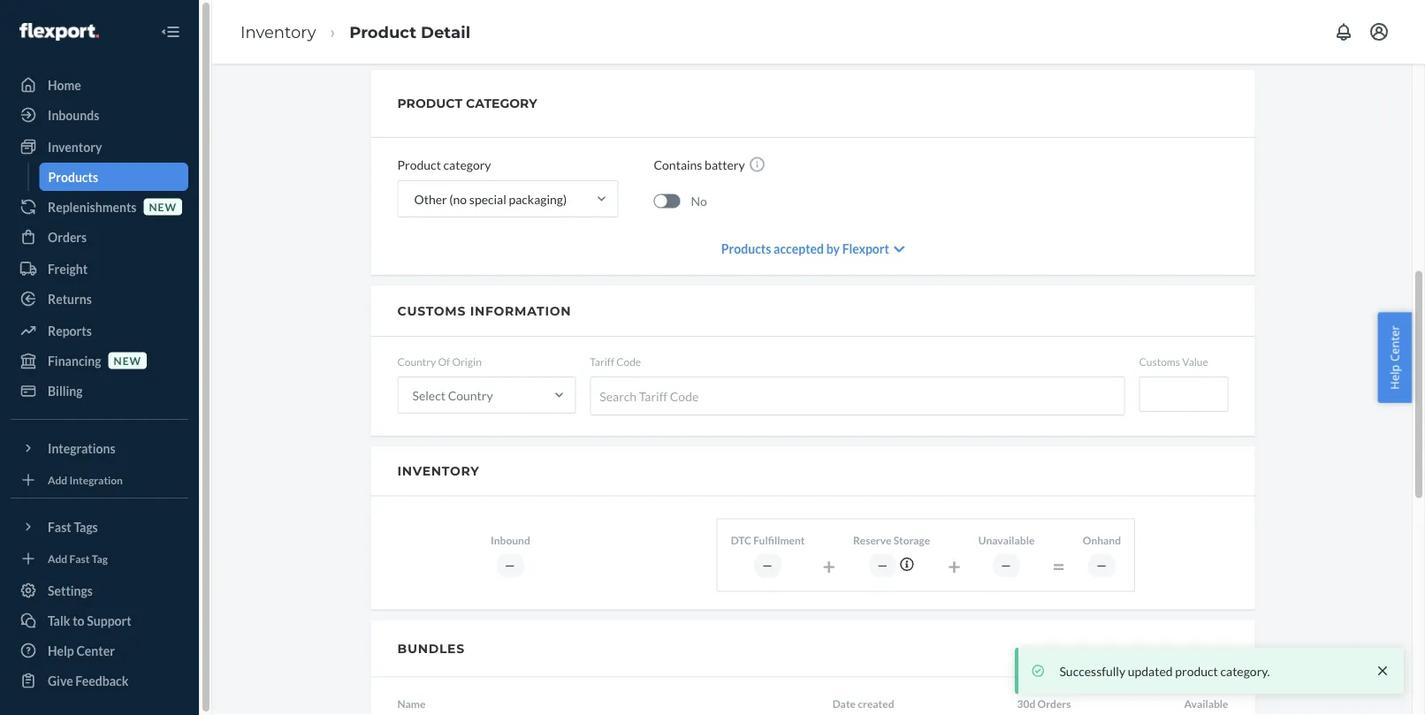 Task type: locate. For each thing, give the bounding box(es) containing it.
0 vertical spatial products
[[48, 169, 98, 184]]

0 vertical spatial customs
[[397, 303, 466, 318]]

integrations
[[48, 441, 115, 456]]

code up "search"
[[616, 355, 641, 368]]

search tariff code
[[600, 389, 699, 404]]

home
[[48, 77, 81, 92]]

category
[[466, 96, 537, 111]]

1 vertical spatial center
[[76, 643, 115, 658]]

settings link
[[11, 576, 188, 605]]

1 vertical spatial tariff
[[639, 389, 668, 404]]

1 horizontal spatial customs
[[1139, 355, 1180, 368]]

― left info circle "icon"
[[877, 559, 889, 572]]

1 vertical spatial add
[[48, 552, 67, 565]]

reserve storage
[[853, 534, 930, 546]]

category.
[[1220, 663, 1270, 679]]

contains battery
[[654, 157, 745, 172]]

0 vertical spatial help
[[1387, 365, 1403, 390]]

products link
[[39, 163, 188, 191]]

1 vertical spatial product
[[397, 157, 441, 172]]

tag
[[92, 552, 108, 565]]

give
[[48, 673, 73, 688]]

+
[[823, 553, 835, 579], [948, 553, 961, 579]]

code right "search"
[[670, 389, 699, 404]]

add up settings
[[48, 552, 67, 565]]

0 vertical spatial inventory
[[240, 22, 316, 41]]

products
[[48, 169, 98, 184], [721, 241, 771, 256]]

1 horizontal spatial help center
[[1387, 325, 1403, 390]]

0 vertical spatial product
[[349, 22, 416, 41]]

fulfillment
[[753, 534, 805, 546]]

give feedback button
[[11, 667, 188, 695]]

products inside products "link"
[[48, 169, 98, 184]]

inventory inside breadcrumbs navigation
[[240, 22, 316, 41]]

center
[[1387, 325, 1403, 362], [76, 643, 115, 658]]

customs
[[397, 303, 466, 318], [1139, 355, 1180, 368]]

no
[[691, 194, 707, 209]]

0 horizontal spatial country
[[397, 355, 436, 368]]

financing
[[48, 353, 101, 368]]

0 horizontal spatial +
[[823, 553, 835, 579]]

settings
[[48, 583, 93, 598]]

0 vertical spatial center
[[1387, 325, 1403, 362]]

add
[[48, 473, 67, 486], [48, 552, 67, 565]]

products left accepted
[[721, 241, 771, 256]]

1 vertical spatial inventory
[[48, 139, 102, 154]]

1 vertical spatial help
[[48, 643, 74, 658]]

0 horizontal spatial inventory
[[48, 139, 102, 154]]

1 horizontal spatial tariff
[[639, 389, 668, 404]]

1 horizontal spatial inventory link
[[240, 22, 316, 41]]

created
[[858, 697, 894, 710]]

0 horizontal spatial new
[[114, 354, 142, 367]]

30d orders
[[1017, 697, 1071, 710]]

help center
[[1387, 325, 1403, 390], [48, 643, 115, 658]]

other
[[414, 191, 447, 206]]

product for product detail
[[349, 22, 416, 41]]

1 horizontal spatial new
[[149, 200, 177, 213]]

1 vertical spatial new
[[114, 354, 142, 367]]

1 vertical spatial country
[[448, 388, 493, 403]]

1 horizontal spatial inventory
[[240, 22, 316, 41]]

customs left the value
[[1139, 355, 1180, 368]]

close toast image
[[1374, 662, 1392, 680]]

― for onhand
[[1096, 559, 1108, 572]]

1 vertical spatial customs
[[1139, 355, 1180, 368]]

add left 'integration'
[[48, 473, 67, 486]]

country of origin
[[397, 355, 482, 368]]

5 ― from the left
[[1096, 559, 1108, 572]]

help center inside button
[[1387, 325, 1403, 390]]

2 horizontal spatial inventory
[[397, 463, 480, 478]]

date
[[832, 697, 856, 710]]

special
[[469, 191, 506, 206]]

0 vertical spatial orders
[[48, 229, 87, 244]]

0 horizontal spatial help center
[[48, 643, 115, 658]]

date created
[[832, 697, 894, 710]]

0 vertical spatial add
[[48, 473, 67, 486]]

+ right info circle "icon"
[[948, 553, 961, 579]]

(no
[[449, 191, 467, 206]]

0 horizontal spatial tariff
[[590, 355, 614, 368]]

talk to support
[[48, 613, 131, 628]]

packaging)
[[509, 191, 567, 206]]

― for inbound
[[505, 559, 516, 572]]

0 horizontal spatial center
[[76, 643, 115, 658]]

― down dtc fulfillment
[[762, 559, 774, 572]]

1 vertical spatial orders
[[1038, 697, 1071, 710]]

product
[[349, 22, 416, 41], [397, 157, 441, 172]]

support
[[87, 613, 131, 628]]

reports
[[48, 323, 92, 338]]

1 ― from the left
[[505, 559, 516, 572]]

add fast tag
[[48, 552, 108, 565]]

product
[[397, 96, 462, 111]]

code
[[616, 355, 641, 368], [670, 389, 699, 404]]

tariff up "search"
[[590, 355, 614, 368]]

+ left info circle "icon"
[[823, 553, 835, 579]]

add for add fast tag
[[48, 552, 67, 565]]

help
[[1387, 365, 1403, 390], [48, 643, 74, 658]]

flexport
[[842, 241, 889, 256]]

tariff right "search"
[[639, 389, 668, 404]]

1 vertical spatial products
[[721, 241, 771, 256]]

1 vertical spatial fast
[[69, 552, 90, 565]]

1 horizontal spatial country
[[448, 388, 493, 403]]

flexport logo image
[[19, 23, 99, 41]]

orders
[[48, 229, 87, 244], [1038, 697, 1071, 710]]

close navigation image
[[160, 21, 181, 42]]

0 horizontal spatial customs
[[397, 303, 466, 318]]

0 vertical spatial inventory link
[[240, 22, 316, 41]]

fast left tags at the bottom of page
[[48, 519, 71, 534]]

tariff
[[590, 355, 614, 368], [639, 389, 668, 404]]

info circle image
[[900, 557, 914, 571]]

0 horizontal spatial inventory link
[[11, 133, 188, 161]]

4 ― from the left
[[1001, 559, 1012, 572]]

country left of
[[397, 355, 436, 368]]

new down reports 'link'
[[114, 354, 142, 367]]

inbounds
[[48, 107, 99, 122]]

2 ― from the left
[[762, 559, 774, 572]]

accepted
[[774, 241, 824, 256]]

― down inbound
[[505, 559, 516, 572]]

returns
[[48, 291, 92, 306]]

2 + from the left
[[948, 553, 961, 579]]

3 ― from the left
[[877, 559, 889, 572]]

― for dtc fulfillment
[[762, 559, 774, 572]]

1 horizontal spatial center
[[1387, 325, 1403, 362]]

1 horizontal spatial +
[[948, 553, 961, 579]]

0 vertical spatial code
[[616, 355, 641, 368]]

unavailable
[[978, 534, 1035, 546]]

battery
[[705, 157, 745, 172]]

None text field
[[1139, 377, 1228, 412]]

― down "onhand"
[[1096, 559, 1108, 572]]

― down unavailable
[[1001, 559, 1012, 572]]

talk
[[48, 613, 70, 628]]

customs up country of origin
[[397, 303, 466, 318]]

of
[[438, 355, 450, 368]]

search
[[600, 389, 637, 404]]

0 vertical spatial help center
[[1387, 325, 1403, 390]]

fast left "tag"
[[69, 552, 90, 565]]

new down products "link" on the left top of page
[[149, 200, 177, 213]]

orders up freight
[[48, 229, 87, 244]]

product left 'detail'
[[349, 22, 416, 41]]

successfully updated product category.
[[1059, 663, 1270, 679]]

add for add integration
[[48, 473, 67, 486]]

product up other
[[397, 157, 441, 172]]

new
[[149, 200, 177, 213], [114, 354, 142, 367]]

1 horizontal spatial products
[[721, 241, 771, 256]]

inventory inside inventory link
[[48, 139, 102, 154]]

integration
[[69, 473, 123, 486]]

1 vertical spatial help center
[[48, 643, 115, 658]]

product
[[1175, 663, 1218, 679]]

1 vertical spatial code
[[670, 389, 699, 404]]

0 vertical spatial tariff
[[590, 355, 614, 368]]

1 horizontal spatial help
[[1387, 365, 1403, 390]]

product inside breadcrumbs navigation
[[349, 22, 416, 41]]

product category
[[397, 157, 491, 172]]

0 horizontal spatial orders
[[48, 229, 87, 244]]

=
[[1052, 553, 1065, 579]]

new for financing
[[114, 354, 142, 367]]

products up replenishments
[[48, 169, 98, 184]]

0 horizontal spatial products
[[48, 169, 98, 184]]

0 vertical spatial new
[[149, 200, 177, 213]]

fast tags button
[[11, 513, 188, 541]]

―
[[505, 559, 516, 572], [762, 559, 774, 572], [877, 559, 889, 572], [1001, 559, 1012, 572], [1096, 559, 1108, 572]]

1 add from the top
[[48, 473, 67, 486]]

30d
[[1017, 697, 1035, 710]]

orders right the '30d'
[[1038, 697, 1071, 710]]

new for replenishments
[[149, 200, 177, 213]]

inventory link
[[240, 22, 316, 41], [11, 133, 188, 161]]

0 vertical spatial fast
[[48, 519, 71, 534]]

country down the origin
[[448, 388, 493, 403]]

0 horizontal spatial code
[[616, 355, 641, 368]]

1 horizontal spatial code
[[670, 389, 699, 404]]

2 add from the top
[[48, 552, 67, 565]]



Task type: vqa. For each thing, say whether or not it's contained in the screenshot.
bottom "Inventory" link
yes



Task type: describe. For each thing, give the bounding box(es) containing it.
talk to support button
[[11, 606, 188, 635]]

category
[[443, 157, 491, 172]]

customs information
[[397, 303, 571, 318]]

select
[[412, 388, 446, 403]]

available
[[1184, 697, 1228, 710]]

reserve
[[853, 534, 891, 546]]

open account menu image
[[1369, 21, 1390, 42]]

product for product category
[[397, 157, 441, 172]]

name
[[397, 697, 426, 710]]

inbounds link
[[11, 101, 188, 129]]

freight link
[[11, 255, 188, 283]]

other (no special packaging)
[[414, 191, 567, 206]]

customs value
[[1139, 355, 1208, 368]]

customs for customs information
[[397, 303, 466, 318]]

origin
[[452, 355, 482, 368]]

value
[[1182, 355, 1208, 368]]

home link
[[11, 71, 188, 99]]

to
[[73, 613, 84, 628]]

by
[[826, 241, 840, 256]]

customs for customs value
[[1139, 355, 1180, 368]]

billing link
[[11, 377, 188, 405]]

freight
[[48, 261, 88, 276]]

tags
[[74, 519, 98, 534]]

feedback
[[75, 673, 129, 688]]

add fast tag link
[[11, 548, 188, 569]]

replenishments
[[48, 199, 137, 214]]

storage
[[893, 534, 930, 546]]

breadcrumbs navigation
[[226, 6, 485, 58]]

add integration link
[[11, 469, 188, 491]]

1 vertical spatial inventory link
[[11, 133, 188, 161]]

2 vertical spatial inventory
[[397, 463, 480, 478]]

updated
[[1128, 663, 1173, 679]]

orders link
[[11, 223, 188, 251]]

integrations button
[[11, 434, 188, 462]]

dtc
[[731, 534, 751, 546]]

fast inside dropdown button
[[48, 519, 71, 534]]

tariff code
[[590, 355, 641, 368]]

returns link
[[11, 285, 188, 313]]

1 + from the left
[[823, 553, 835, 579]]

give feedback
[[48, 673, 129, 688]]

products for products accepted by flexport
[[721, 241, 771, 256]]

1 horizontal spatial orders
[[1038, 697, 1071, 710]]

successfully
[[1059, 663, 1125, 679]]

contains
[[654, 157, 702, 172]]

help center button
[[1378, 312, 1412, 403]]

select country
[[412, 388, 493, 403]]

― for reserve storage
[[877, 559, 889, 572]]

reports link
[[11, 316, 188, 345]]

center inside button
[[1387, 325, 1403, 362]]

― for unavailable
[[1001, 559, 1012, 572]]

onhand
[[1083, 534, 1121, 546]]

product detail
[[349, 22, 470, 41]]

chevron down image
[[894, 243, 905, 255]]

dtc fulfillment
[[731, 534, 805, 546]]

inbound
[[491, 534, 530, 546]]

help inside button
[[1387, 365, 1403, 390]]

help center link
[[11, 637, 188, 665]]

products for products
[[48, 169, 98, 184]]

billing
[[48, 383, 83, 398]]

0 horizontal spatial help
[[48, 643, 74, 658]]

0 vertical spatial country
[[397, 355, 436, 368]]

products accepted by flexport
[[721, 241, 889, 256]]

product category
[[397, 96, 537, 111]]

open notifications image
[[1333, 21, 1354, 42]]

detail
[[421, 22, 470, 41]]

add integration
[[48, 473, 123, 486]]

fast tags
[[48, 519, 98, 534]]

information
[[470, 303, 571, 318]]

bundles
[[397, 641, 465, 656]]

product detail link
[[349, 22, 470, 41]]



